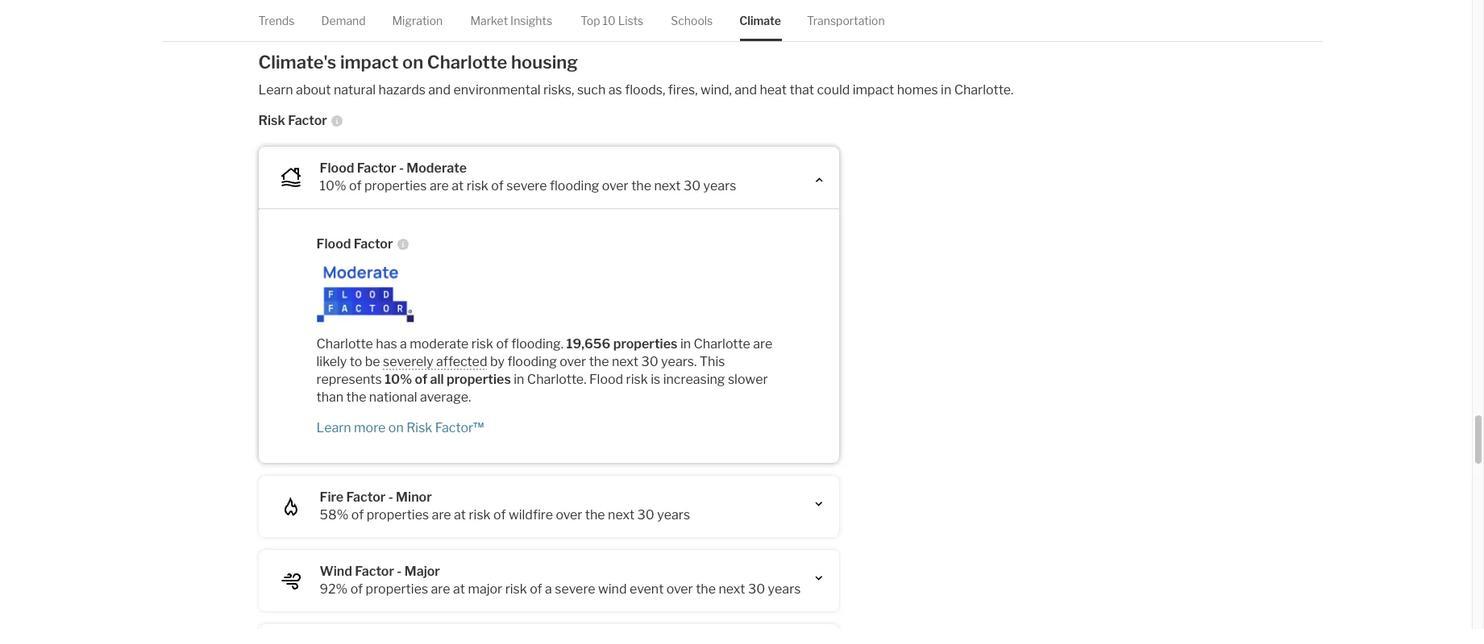 Task type: locate. For each thing, give the bounding box(es) containing it.
migration link
[[392, 0, 443, 41]]

schools
[[671, 14, 713, 27]]

1 vertical spatial in
[[681, 336, 691, 351]]

such
[[577, 82, 606, 97]]

housing
[[511, 51, 578, 72]]

impact up natural
[[340, 51, 399, 72]]

1 vertical spatial severe
[[555, 581, 596, 597]]

2 horizontal spatial in
[[941, 82, 952, 97]]

and left heat
[[735, 82, 757, 97]]

charlotte up "this"
[[694, 336, 751, 351]]

0 vertical spatial learn
[[259, 82, 293, 97]]

over inside the by flooding over the next 30 years. this represents
[[560, 354, 587, 369]]

severe
[[507, 178, 547, 193], [555, 581, 596, 597]]

1 horizontal spatial impact
[[853, 82, 895, 97]]

in
[[941, 82, 952, 97], [681, 336, 691, 351], [514, 372, 525, 387]]

flood
[[320, 160, 354, 176], [317, 236, 351, 251], [590, 372, 624, 387]]

in down are likely to be
[[514, 372, 525, 387]]

charlotte has a moderate risk of flooding. 19,656 properties in charlotte
[[317, 336, 751, 351]]

1 vertical spatial risk
[[407, 420, 433, 435]]

increasing
[[664, 372, 726, 387]]

learn more on risk factor™ link
[[317, 419, 781, 437]]

next
[[654, 178, 681, 193], [612, 354, 639, 369], [608, 507, 635, 522], [719, 581, 746, 597]]

major
[[405, 564, 440, 579]]

a right has in the bottom left of the page
[[400, 336, 407, 351]]

1 horizontal spatial and
[[735, 82, 757, 97]]

risk down moderate
[[467, 178, 489, 193]]

1 horizontal spatial 10%
[[385, 372, 412, 387]]

likely
[[317, 354, 347, 369]]

are inside flood factor - moderate 10% of properties are at risk of severe flooding over the next 30 years
[[430, 178, 449, 193]]

2 vertical spatial at
[[453, 581, 465, 597]]

factor inside flood factor - moderate 10% of properties are at risk of severe flooding over the next 30 years
[[357, 160, 396, 176]]

risk factor
[[259, 113, 327, 128]]

slower than
[[317, 372, 768, 405]]

at inside flood factor - moderate 10% of properties are at risk of severe flooding over the next 30 years
[[452, 178, 464, 193]]

charlotte.
[[955, 82, 1014, 97]]

at for moderate
[[452, 178, 464, 193]]

a
[[400, 336, 407, 351], [545, 581, 552, 597]]

in right "homes"
[[941, 82, 952, 97]]

wind
[[320, 564, 352, 579]]

severely
[[383, 354, 434, 369]]

wind factor - major 92% of properties are at major        risk of a severe wind event over the next 30 years
[[320, 564, 801, 597]]

1 vertical spatial flood
[[317, 236, 351, 251]]

properties down minor
[[367, 507, 429, 522]]

are inside wind factor - major 92% of properties are at major        risk of a severe wind event over the next 30 years
[[431, 581, 451, 597]]

2 vertical spatial in
[[514, 372, 525, 387]]

of
[[349, 178, 362, 193], [491, 178, 504, 193], [496, 336, 509, 351], [415, 372, 428, 387], [351, 507, 364, 522], [494, 507, 506, 522], [351, 581, 363, 597], [530, 581, 543, 597]]

1 horizontal spatial years
[[704, 178, 737, 193]]

risk right major
[[505, 581, 527, 597]]

1 vertical spatial 10%
[[385, 372, 412, 387]]

1 vertical spatial impact
[[853, 82, 895, 97]]

the
[[632, 178, 652, 193], [589, 354, 609, 369], [347, 389, 367, 405], [585, 507, 605, 522], [696, 581, 716, 597]]

properties inside flood factor - moderate 10% of properties are at risk of severe flooding over the next 30 years
[[365, 178, 427, 193]]

than
[[317, 389, 344, 405]]

impact
[[340, 51, 399, 72], [853, 82, 895, 97]]

are inside are likely to be
[[754, 336, 773, 351]]

at
[[452, 178, 464, 193], [454, 507, 466, 522], [453, 581, 465, 597]]

risk left wildfire
[[469, 507, 491, 522]]

10% up flood factor
[[320, 178, 347, 193]]

flood inside flood factor - moderate 10% of properties are at risk of severe flooding over the next 30 years
[[320, 160, 354, 176]]

on for impact
[[403, 51, 424, 72]]

0 horizontal spatial impact
[[340, 51, 399, 72]]

are down moderate
[[430, 178, 449, 193]]

risk inside the fire factor - minor 58% of properties are at risk of wildfire over the next 30 years
[[469, 507, 491, 522]]

years
[[704, 178, 737, 193], [658, 507, 691, 522], [768, 581, 801, 597]]

factor
[[288, 113, 327, 128], [357, 160, 396, 176], [354, 236, 393, 251], [346, 489, 386, 505], [355, 564, 394, 579]]

2 vertical spatial -
[[397, 564, 402, 579]]

30
[[684, 178, 701, 193], [642, 354, 659, 369], [638, 507, 655, 522], [748, 581, 766, 597]]

next inside wind factor - major 92% of properties are at major        risk of a severe wind event over the next 30 years
[[719, 581, 746, 597]]

next inside the fire factor - minor 58% of properties are at risk of wildfire over the next 30 years
[[608, 507, 635, 522]]

1 vertical spatial at
[[454, 507, 466, 522]]

1 vertical spatial a
[[545, 581, 552, 597]]

are down major
[[431, 581, 451, 597]]

climate's
[[259, 51, 337, 72]]

- inside the fire factor - minor 58% of properties are at risk of wildfire over the next 30 years
[[389, 489, 393, 505]]

years inside the fire factor - minor 58% of properties are at risk of wildfire over the next 30 years
[[658, 507, 691, 522]]

1 vertical spatial learn
[[317, 420, 351, 435]]

0 vertical spatial on
[[403, 51, 424, 72]]

10% of all properties in charlotte . flood risk is increasing
[[385, 372, 728, 387]]

demand
[[321, 14, 366, 27]]

in up years.
[[681, 336, 691, 351]]

factor for flood factor
[[354, 236, 393, 251]]

risk inside flood factor - moderate 10% of properties are at risk of severe flooding over the next 30 years
[[467, 178, 489, 193]]

on
[[403, 51, 424, 72], [389, 420, 404, 435]]

factor inside wind factor - major 92% of properties are at major        risk of a severe wind event over the next 30 years
[[355, 564, 394, 579]]

flooding
[[550, 178, 600, 193], [508, 354, 557, 369]]

by flooding over the next 30 years. this represents
[[317, 354, 725, 387]]

- inside flood factor - moderate 10% of properties are at risk of severe flooding over the next 30 years
[[399, 160, 404, 176]]

risks,
[[544, 82, 575, 97]]

are down minor
[[432, 507, 451, 522]]

2 and from the left
[[735, 82, 757, 97]]

at inside the fire factor - minor 58% of properties are at risk of wildfire over the next 30 years
[[454, 507, 466, 522]]

impact right could
[[853, 82, 895, 97]]

wind
[[599, 581, 627, 597]]

1 horizontal spatial in
[[681, 336, 691, 351]]

0 horizontal spatial risk
[[259, 113, 285, 128]]

0 vertical spatial risk
[[259, 113, 285, 128]]

risk
[[259, 113, 285, 128], [407, 420, 433, 435]]

affected
[[436, 354, 488, 369]]

0 vertical spatial severe
[[507, 178, 547, 193]]

30 inside flood factor - moderate 10% of properties are at risk of severe flooding over the next 30 years
[[684, 178, 701, 193]]

properties up 'is'
[[614, 336, 678, 351]]

factor inside the fire factor - minor 58% of properties are at risk of wildfire over the next 30 years
[[346, 489, 386, 505]]

19,656
[[567, 336, 611, 351]]

10%
[[320, 178, 347, 193], [385, 372, 412, 387]]

0 vertical spatial at
[[452, 178, 464, 193]]

0 vertical spatial 10%
[[320, 178, 347, 193]]

are for fire factor - minor 58% of properties are at risk of wildfire over the next 30 years
[[432, 507, 451, 522]]

national
[[369, 389, 417, 405]]

over
[[602, 178, 629, 193], [560, 354, 587, 369], [556, 507, 583, 522], [667, 581, 693, 597]]

risk down the national average. at the bottom
[[407, 420, 433, 435]]

to
[[350, 354, 362, 369]]

properties for wind factor - major 92% of properties are at major        risk of a severe wind event over the next 30 years
[[366, 581, 428, 597]]

properties inside wind factor - major 92% of properties are at major        risk of a severe wind event over the next 30 years
[[366, 581, 428, 597]]

0 vertical spatial a
[[400, 336, 407, 351]]

flood factor score logo image
[[317, 266, 781, 322]]

severe inside flood factor - moderate 10% of properties are at risk of severe flooding over the next 30 years
[[507, 178, 547, 193]]

30 inside the by flooding over the next 30 years. this represents
[[642, 354, 659, 369]]

1 vertical spatial on
[[389, 420, 404, 435]]

charlotte up 'environmental'
[[427, 51, 508, 72]]

risk up by
[[472, 336, 494, 351]]

represents
[[317, 372, 382, 387]]

a inside wind factor - major 92% of properties are at major        risk of a severe wind event over the next 30 years
[[545, 581, 552, 597]]

years inside flood factor - moderate 10% of properties are at risk of severe flooding over the next 30 years
[[704, 178, 737, 193]]

0 horizontal spatial learn
[[259, 82, 293, 97]]

- inside wind factor - major 92% of properties are at major        risk of a severe wind event over the next 30 years
[[397, 564, 402, 579]]

- left minor
[[389, 489, 393, 505]]

0 horizontal spatial years
[[658, 507, 691, 522]]

learn for learn about natural hazards and environmental risks, such as floods, fires, wind, and heat that      could impact homes in charlotte.
[[259, 82, 293, 97]]

the inside the fire factor - minor 58% of properties are at risk of wildfire over the next 30 years
[[585, 507, 605, 522]]

properties
[[365, 178, 427, 193], [614, 336, 678, 351], [447, 372, 511, 387], [367, 507, 429, 522], [366, 581, 428, 597]]

demand link
[[321, 0, 366, 41]]

0 vertical spatial flooding
[[550, 178, 600, 193]]

fires,
[[669, 82, 698, 97]]

0 vertical spatial years
[[704, 178, 737, 193]]

properties inside the fire factor - minor 58% of properties are at risk of wildfire over the next 30 years
[[367, 507, 429, 522]]

1 vertical spatial flooding
[[508, 354, 557, 369]]

are likely to be
[[317, 336, 773, 369]]

learn down than
[[317, 420, 351, 435]]

on for more
[[389, 420, 404, 435]]

0 vertical spatial flood
[[320, 160, 354, 176]]

climate link
[[740, 0, 782, 41]]

flood factor - moderate 10% of properties are at risk of severe flooding over the next 30 years
[[320, 160, 737, 193]]

-
[[399, 160, 404, 176], [389, 489, 393, 505], [397, 564, 402, 579]]

- for minor
[[389, 489, 393, 505]]

0 horizontal spatial a
[[400, 336, 407, 351]]

0 vertical spatial impact
[[340, 51, 399, 72]]

fire factor - minor 58% of properties are at risk of wildfire over the next 30 years
[[320, 489, 691, 522]]

flooding inside flood factor - moderate 10% of properties are at risk of severe flooding over the next 30 years
[[550, 178, 600, 193]]

trends link
[[259, 0, 295, 41]]

climate
[[740, 14, 782, 27]]

risk down the climate's
[[259, 113, 285, 128]]

that
[[790, 82, 815, 97]]

insights
[[511, 14, 553, 27]]

at left major
[[453, 581, 465, 597]]

by
[[490, 354, 505, 369]]

learn up the risk factor
[[259, 82, 293, 97]]

1 vertical spatial years
[[658, 507, 691, 522]]

risk
[[467, 178, 489, 193], [472, 336, 494, 351], [626, 372, 648, 387], [469, 507, 491, 522], [505, 581, 527, 597]]

at left wildfire
[[454, 507, 466, 522]]

1 vertical spatial -
[[389, 489, 393, 505]]

a right major
[[545, 581, 552, 597]]

flood for flood factor
[[317, 236, 351, 251]]

0 horizontal spatial severe
[[507, 178, 547, 193]]

all
[[430, 372, 444, 387]]

- left major
[[397, 564, 402, 579]]

learn more on risk factor™
[[317, 420, 484, 435]]

0 vertical spatial in
[[941, 82, 952, 97]]

0 horizontal spatial and
[[429, 82, 451, 97]]

30 inside wind factor - major 92% of properties are at major        risk of a severe wind event over the next 30 years
[[748, 581, 766, 597]]

- left moderate
[[399, 160, 404, 176]]

1 horizontal spatial severe
[[555, 581, 596, 597]]

are up slower
[[754, 336, 773, 351]]

slower
[[728, 372, 768, 387]]

0 horizontal spatial in
[[514, 372, 525, 387]]

market
[[471, 14, 508, 27]]

learn
[[259, 82, 293, 97], [317, 420, 351, 435]]

are
[[430, 178, 449, 193], [754, 336, 773, 351], [432, 507, 451, 522], [431, 581, 451, 597]]

at for minor
[[454, 507, 466, 522]]

1 and from the left
[[429, 82, 451, 97]]

and down 'climate's impact on charlotte housing'
[[429, 82, 451, 97]]

10% up national
[[385, 372, 412, 387]]

factor™
[[435, 420, 484, 435]]

58%
[[320, 507, 349, 522]]

over inside the fire factor - minor 58% of properties are at risk of wildfire over the next 30 years
[[556, 507, 583, 522]]

charlotte
[[427, 51, 508, 72], [317, 336, 373, 351], [694, 336, 751, 351], [527, 372, 584, 387]]

1 horizontal spatial learn
[[317, 420, 351, 435]]

at down moderate
[[452, 178, 464, 193]]

on up 'hazards'
[[403, 51, 424, 72]]

2 vertical spatial years
[[768, 581, 801, 597]]

0 vertical spatial -
[[399, 160, 404, 176]]

are inside the fire factor - minor 58% of properties are at risk of wildfire over the next 30 years
[[432, 507, 451, 522]]

1 horizontal spatial a
[[545, 581, 552, 597]]

0 horizontal spatial 10%
[[320, 178, 347, 193]]

learn inside learn more on risk factor™ 'link'
[[317, 420, 351, 435]]

are for flood factor - moderate 10% of properties are at risk of severe flooding over the next 30 years
[[430, 178, 449, 193]]

at inside wind factor - major 92% of properties are at major        risk of a severe wind event over the next 30 years
[[453, 581, 465, 597]]

on inside 'link'
[[389, 420, 404, 435]]

properties down major
[[366, 581, 428, 597]]

trends
[[259, 14, 295, 27]]

2 horizontal spatial years
[[768, 581, 801, 597]]

moderate
[[407, 160, 467, 176]]

properties down moderate
[[365, 178, 427, 193]]

on right more
[[389, 420, 404, 435]]

1 horizontal spatial risk
[[407, 420, 433, 435]]

market insights link
[[471, 0, 553, 41]]



Task type: vqa. For each thing, say whether or not it's contained in the screenshot.
19,656
yes



Task type: describe. For each thing, give the bounding box(es) containing it.
years.
[[661, 354, 697, 369]]

major
[[468, 581, 503, 597]]

risk inside learn more on risk factor™ 'link'
[[407, 420, 433, 435]]

- for moderate
[[399, 160, 404, 176]]

as
[[609, 82, 623, 97]]

schools link
[[671, 0, 713, 41]]

be
[[365, 354, 380, 369]]

30 inside the fire factor - minor 58% of properties are at risk of wildfire over the next 30 years
[[638, 507, 655, 522]]

properties for flood factor - moderate 10% of properties are at risk of severe flooding over the next 30 years
[[365, 178, 427, 193]]

market insights
[[471, 14, 553, 27]]

moderate
[[410, 336, 469, 351]]

charlotte down are likely to be
[[527, 372, 584, 387]]

the inside the by flooding over the next 30 years. this represents
[[589, 354, 609, 369]]

flood factor
[[317, 236, 393, 251]]

lists
[[618, 14, 644, 27]]

flooding.
[[512, 336, 564, 351]]

over inside wind factor - major 92% of properties are at major        risk of a severe wind event over the next 30 years
[[667, 581, 693, 597]]

2 vertical spatial flood
[[590, 372, 624, 387]]

heat
[[760, 82, 787, 97]]

properties down affected
[[447, 372, 511, 387]]

is
[[651, 372, 661, 387]]

transportation link
[[807, 0, 885, 41]]

next inside the by flooding over the next 30 years. this represents
[[612, 354, 639, 369]]

could
[[817, 82, 850, 97]]

factor for risk factor
[[288, 113, 327, 128]]

migration
[[392, 14, 443, 27]]

has
[[376, 336, 397, 351]]

wind,
[[701, 82, 732, 97]]

climate's impact on charlotte housing
[[259, 51, 578, 72]]

the inside wind factor - major 92% of properties are at major        risk of a severe wind event over the next 30 years
[[696, 581, 716, 597]]

transportation
[[807, 14, 885, 27]]

risk inside wind factor - major 92% of properties are at major        risk of a severe wind event over the next 30 years
[[505, 581, 527, 597]]

92%
[[320, 581, 348, 597]]

risk left 'is'
[[626, 372, 648, 387]]

severe inside wind factor - major 92% of properties are at major        risk of a severe wind event over the next 30 years
[[555, 581, 596, 597]]

average.
[[420, 389, 471, 405]]

about
[[296, 82, 331, 97]]

more
[[354, 420, 386, 435]]

learn for learn more on risk factor™
[[317, 420, 351, 435]]

floods,
[[625, 82, 666, 97]]

over inside flood factor - moderate 10% of properties are at risk of severe flooding over the next 30 years
[[602, 178, 629, 193]]

homes
[[898, 82, 939, 97]]

natural
[[334, 82, 376, 97]]

.
[[584, 372, 587, 387]]

hazards
[[379, 82, 426, 97]]

the inside flood factor - moderate 10% of properties are at risk of severe flooding over the next 30 years
[[632, 178, 652, 193]]

severely affected
[[383, 354, 488, 369]]

flood for flood factor - moderate 10% of properties are at risk of severe flooding over the next 30 years
[[320, 160, 354, 176]]

next inside flood factor - moderate 10% of properties are at risk of severe flooding over the next 30 years
[[654, 178, 681, 193]]

- for major
[[397, 564, 402, 579]]

factor for flood factor - moderate 10% of properties are at risk of severe flooding over the next 30 years
[[357, 160, 396, 176]]

factor for wind factor - major 92% of properties are at major        risk of a severe wind event over the next 30 years
[[355, 564, 394, 579]]

charlotte up the to at left
[[317, 336, 373, 351]]

10
[[603, 14, 616, 27]]

are for wind factor - major 92% of properties are at major        risk of a severe wind event over the next 30 years
[[431, 581, 451, 597]]

minor
[[396, 489, 432, 505]]

properties for fire factor - minor 58% of properties are at risk of wildfire over the next 30 years
[[367, 507, 429, 522]]

flooding inside the by flooding over the next 30 years. this represents
[[508, 354, 557, 369]]

10% inside flood factor - moderate 10% of properties are at risk of severe flooding over the next 30 years
[[320, 178, 347, 193]]

at for major
[[453, 581, 465, 597]]

top 10 lists link
[[581, 0, 644, 41]]

top
[[581, 14, 601, 27]]

fire
[[320, 489, 344, 505]]

this
[[700, 354, 725, 369]]

years inside wind factor - major 92% of properties are at major        risk of a severe wind event over the next 30 years
[[768, 581, 801, 597]]

wildfire
[[509, 507, 553, 522]]

factor for fire factor - minor 58% of properties are at risk of wildfire over the next 30 years
[[346, 489, 386, 505]]

the national average.
[[344, 389, 471, 405]]

top 10 lists
[[581, 14, 644, 27]]

learn about natural hazards and environmental risks, such as floods, fires, wind, and heat that      could impact homes in charlotte.
[[259, 82, 1014, 97]]

environmental
[[454, 82, 541, 97]]

event
[[630, 581, 664, 597]]



